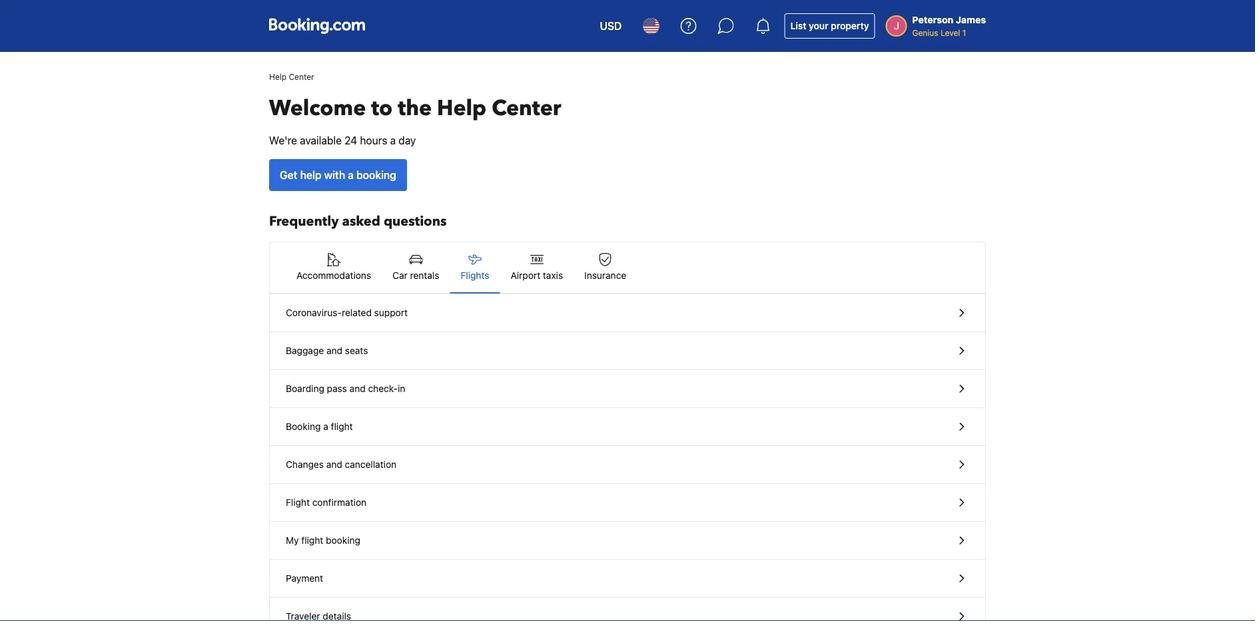Task type: locate. For each thing, give the bounding box(es) containing it.
james
[[956, 14, 987, 25]]

booking down hours
[[357, 169, 397, 182]]

in
[[398, 384, 406, 395]]

coronavirus-
[[286, 308, 342, 319]]

usd button
[[592, 10, 630, 42]]

booking
[[357, 169, 397, 182], [326, 536, 361, 547]]

0 horizontal spatial a
[[323, 422, 329, 433]]

help
[[300, 169, 322, 182]]

0 vertical spatial flight
[[331, 422, 353, 433]]

flight
[[286, 498, 310, 509]]

flight up changes and cancellation
[[331, 422, 353, 433]]

level
[[941, 28, 961, 37]]

tab list
[[270, 243, 986, 295]]

asked
[[342, 213, 381, 231]]

baggage and seats
[[286, 346, 368, 357]]

accommodations
[[297, 270, 371, 281]]

support
[[374, 308, 408, 319]]

0 vertical spatial booking
[[357, 169, 397, 182]]

questions
[[384, 213, 447, 231]]

list your property link
[[785, 13, 876, 39]]

flight inside button
[[331, 422, 353, 433]]

payment
[[286, 574, 323, 585]]

boarding pass and check-in
[[286, 384, 406, 395]]

and right changes
[[326, 460, 343, 471]]

1 vertical spatial flight
[[302, 536, 324, 547]]

boarding
[[286, 384, 325, 395]]

0 horizontal spatial help
[[269, 72, 287, 81]]

flight
[[331, 422, 353, 433], [302, 536, 324, 547]]

changes and cancellation
[[286, 460, 397, 471]]

flights button
[[450, 243, 500, 293]]

1 vertical spatial a
[[348, 169, 354, 182]]

and for seats
[[327, 346, 343, 357]]

a right with
[[348, 169, 354, 182]]

day
[[399, 134, 416, 147]]

0 vertical spatial help
[[269, 72, 287, 81]]

tab list containing accommodations
[[270, 243, 986, 295]]

a right booking
[[323, 422, 329, 433]]

and
[[327, 346, 343, 357], [350, 384, 366, 395], [326, 460, 343, 471]]

0 vertical spatial center
[[289, 72, 314, 81]]

hours
[[360, 134, 388, 147]]

1 horizontal spatial a
[[348, 169, 354, 182]]

car
[[393, 270, 408, 281]]

confirmation
[[312, 498, 367, 509]]

a
[[390, 134, 396, 147], [348, 169, 354, 182], [323, 422, 329, 433]]

1 vertical spatial help
[[437, 94, 487, 123]]

help up 'welcome'
[[269, 72, 287, 81]]

1 vertical spatial booking
[[326, 536, 361, 547]]

frequently
[[269, 213, 339, 231]]

1 vertical spatial and
[[350, 384, 366, 395]]

get help with a booking
[[280, 169, 397, 182]]

and inside button
[[327, 346, 343, 357]]

peterson james genius level 1
[[913, 14, 987, 37]]

booking down confirmation
[[326, 536, 361, 547]]

help right the
[[437, 94, 487, 123]]

2 vertical spatial and
[[326, 460, 343, 471]]

welcome to the help center
[[269, 94, 562, 123]]

get help with a booking button
[[269, 159, 407, 191]]

and right pass
[[350, 384, 366, 395]]

center
[[289, 72, 314, 81], [492, 94, 562, 123]]

flight right my
[[302, 536, 324, 547]]

payment button
[[270, 561, 986, 599]]

24
[[345, 134, 357, 147]]

cancellation
[[345, 460, 397, 471]]

property
[[831, 20, 870, 31]]

to
[[371, 94, 393, 123]]

0 vertical spatial and
[[327, 346, 343, 357]]

1 vertical spatial center
[[492, 94, 562, 123]]

list your property
[[791, 20, 870, 31]]

2 horizontal spatial a
[[390, 134, 396, 147]]

2 vertical spatial a
[[323, 422, 329, 433]]

0 horizontal spatial flight
[[302, 536, 324, 547]]

the
[[398, 94, 432, 123]]

my flight booking button
[[270, 523, 986, 561]]

coronavirus-related support
[[286, 308, 408, 319]]

a left day
[[390, 134, 396, 147]]

and left seats
[[327, 346, 343, 357]]

1 horizontal spatial flight
[[331, 422, 353, 433]]

booking a flight button
[[270, 409, 986, 447]]

rentals
[[410, 270, 440, 281]]

help
[[269, 72, 287, 81], [437, 94, 487, 123]]

list
[[791, 20, 807, 31]]



Task type: vqa. For each thing, say whether or not it's contained in the screenshot.
Flight
yes



Task type: describe. For each thing, give the bounding box(es) containing it.
1 horizontal spatial center
[[492, 94, 562, 123]]

peterson
[[913, 14, 954, 25]]

available
[[300, 134, 342, 147]]

with
[[324, 169, 345, 182]]

airport
[[511, 270, 541, 281]]

car rentals
[[393, 270, 440, 281]]

1
[[963, 28, 967, 37]]

my
[[286, 536, 299, 547]]

booking inside 'button'
[[357, 169, 397, 182]]

baggage and seats button
[[270, 333, 986, 371]]

booking.com online hotel reservations image
[[269, 18, 365, 34]]

your
[[809, 20, 829, 31]]

welcome
[[269, 94, 366, 123]]

boarding pass and check-in button
[[270, 371, 986, 409]]

genius
[[913, 28, 939, 37]]

my flight booking
[[286, 536, 361, 547]]

baggage
[[286, 346, 324, 357]]

related
[[342, 308, 372, 319]]

and for cancellation
[[326, 460, 343, 471]]

airport taxis
[[511, 270, 563, 281]]

accommodations button
[[286, 243, 382, 293]]

insurance
[[585, 270, 627, 281]]

taxis
[[543, 270, 563, 281]]

car rentals button
[[382, 243, 450, 293]]

changes
[[286, 460, 324, 471]]

booking a flight
[[286, 422, 353, 433]]

flights
[[461, 270, 490, 281]]

booking
[[286, 422, 321, 433]]

check-
[[368, 384, 398, 395]]

we're
[[269, 134, 297, 147]]

1 horizontal spatial help
[[437, 94, 487, 123]]

a inside button
[[323, 422, 329, 433]]

frequently asked questions
[[269, 213, 447, 231]]

insurance button
[[574, 243, 637, 293]]

0 horizontal spatial center
[[289, 72, 314, 81]]

airport taxis button
[[500, 243, 574, 293]]

flight inside button
[[302, 536, 324, 547]]

pass
[[327, 384, 347, 395]]

booking inside button
[[326, 536, 361, 547]]

a inside 'button'
[[348, 169, 354, 182]]

changes and cancellation button
[[270, 447, 986, 485]]

flight confirmation
[[286, 498, 367, 509]]

help center
[[269, 72, 314, 81]]

coronavirus-related support button
[[270, 295, 986, 333]]

0 vertical spatial a
[[390, 134, 396, 147]]

we're available 24 hours a day
[[269, 134, 416, 147]]

usd
[[600, 20, 622, 32]]

flight confirmation button
[[270, 485, 986, 523]]

get
[[280, 169, 298, 182]]

seats
[[345, 346, 368, 357]]



